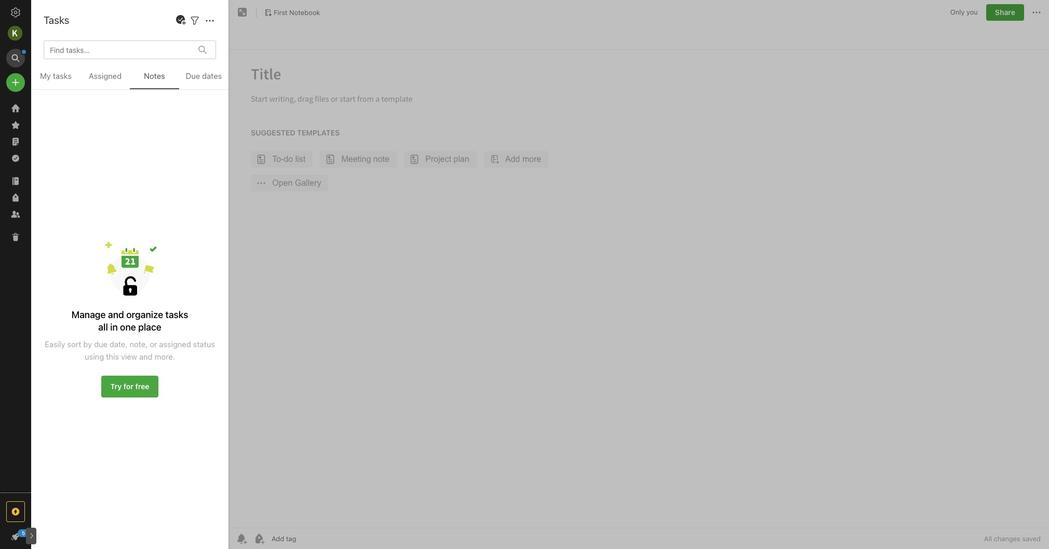 Task type: describe. For each thing, give the bounding box(es) containing it.
dates
[[202, 71, 222, 81]]

7
[[58, 341, 62, 349]]

upgrade image
[[9, 506, 22, 519]]

add tag image
[[253, 533, 266, 546]]

Note Editor text field
[[229, 50, 1050, 529]]

try
[[110, 383, 122, 391]]

notes inside button
[[144, 71, 165, 81]]

due dates button
[[179, 70, 229, 89]]

due
[[186, 71, 200, 81]]

more actions and view options image
[[204, 14, 216, 27]]

for
[[124, 383, 134, 391]]

notes inside note list element
[[54, 10, 83, 22]]

first notebook button
[[261, 5, 324, 20]]

notes
[[50, 32, 69, 41]]

due
[[94, 340, 108, 349]]

in
[[110, 322, 118, 333]]

note,
[[130, 340, 148, 349]]

all
[[98, 322, 108, 333]]

free
[[135, 383, 149, 391]]

notebook
[[290, 8, 320, 16]]

manage
[[72, 310, 106, 321]]

my
[[40, 71, 51, 81]]

Help and Learning task checklist field
[[0, 529, 31, 546]]

home image
[[9, 102, 22, 115]]

share
[[996, 8, 1016, 17]]

more.
[[155, 352, 175, 362]]

date,
[[110, 340, 128, 349]]

try for free button
[[102, 376, 158, 398]]

untitled
[[45, 309, 72, 318]]

only you
[[951, 8, 979, 16]]

hello
[[45, 60, 62, 68]]

and inside 'easily sort by due date, note, or assigned status using this view and more.'
[[139, 352, 153, 362]]

assigned
[[159, 340, 191, 349]]

sort
[[67, 340, 81, 349]]

assigned button
[[81, 70, 130, 89]]

note list element
[[31, 0, 229, 550]]

Filter tasks field
[[189, 14, 201, 27]]

nov
[[45, 341, 56, 349]]

view
[[121, 352, 137, 362]]

More actions and view options field
[[201, 14, 216, 27]]

note window element
[[229, 0, 1050, 550]]

click to expand image
[[27, 531, 35, 543]]

account image
[[8, 26, 22, 41]]

hello button
[[31, 50, 229, 112]]

Find tasks… text field
[[46, 41, 192, 58]]

place
[[138, 322, 161, 333]]

5 for 5
[[22, 531, 25, 537]]

5 for 5 notes
[[44, 32, 48, 41]]

Account field
[[0, 23, 31, 44]]

settings image
[[9, 6, 22, 19]]



Task type: vqa. For each thing, say whether or not it's contained in the screenshot.
the Home Icon
yes



Task type: locate. For each thing, give the bounding box(es) containing it.
1 horizontal spatial notes
[[144, 71, 165, 81]]

status
[[193, 340, 215, 349]]

all
[[985, 535, 993, 544]]

0 vertical spatial and
[[108, 310, 124, 321]]

and inside "manage and organize tasks all in one place"
[[108, 310, 124, 321]]

5 left notes
[[44, 32, 48, 41]]

5 inside field
[[22, 531, 25, 537]]

1 vertical spatial and
[[139, 352, 153, 362]]

and down note,
[[139, 352, 153, 362]]

nov 7
[[45, 341, 62, 349]]

5 left click to expand icon
[[22, 531, 25, 537]]

first
[[274, 8, 288, 16]]

add a reminder image
[[235, 533, 248, 546]]

easily sort by due date, note, or assigned status using this view and more.
[[45, 340, 215, 362]]

0 horizontal spatial 5
[[22, 531, 25, 537]]

due dates
[[186, 71, 222, 81]]

1 horizontal spatial tasks
[[166, 310, 188, 321]]

share button
[[987, 4, 1025, 21]]

first notebook
[[274, 8, 320, 16]]

saved
[[1023, 535, 1042, 544]]

tasks down hello
[[53, 71, 72, 81]]

1 horizontal spatial 5
[[44, 32, 48, 41]]

1 vertical spatial 5
[[22, 531, 25, 537]]

tasks
[[53, 71, 72, 81], [166, 310, 188, 321]]

one
[[120, 322, 136, 333]]

or
[[150, 340, 157, 349]]

new task image
[[175, 14, 187, 27]]

notes left due on the left
[[144, 71, 165, 81]]

only
[[951, 8, 965, 16]]

0 vertical spatial 5
[[44, 32, 48, 41]]

notes up notes
[[54, 10, 83, 22]]

expand note image
[[236, 6, 249, 19]]

filter tasks image
[[189, 14, 201, 27]]

assigned
[[89, 71, 122, 81]]

1 horizontal spatial and
[[139, 352, 153, 362]]

using
[[85, 352, 104, 362]]

organize
[[126, 310, 163, 321]]

5 inside note list element
[[44, 32, 48, 41]]

0 vertical spatial tasks
[[53, 71, 72, 81]]

all changes saved
[[985, 535, 1042, 544]]

tasks
[[44, 14, 69, 26]]

1 vertical spatial tasks
[[166, 310, 188, 321]]

by
[[83, 340, 92, 349]]

changes
[[995, 535, 1021, 544]]

1 vertical spatial notes
[[144, 71, 165, 81]]

and
[[108, 310, 124, 321], [139, 352, 153, 362]]

and up in on the left bottom
[[108, 310, 124, 321]]

0 horizontal spatial and
[[108, 310, 124, 321]]

5
[[44, 32, 48, 41], [22, 531, 25, 537]]

try for free
[[110, 383, 149, 391]]

notes button
[[130, 70, 179, 89]]

my tasks
[[40, 71, 72, 81]]

tasks inside "button"
[[53, 71, 72, 81]]

my tasks button
[[31, 70, 81, 89]]

0 horizontal spatial notes
[[54, 10, 83, 22]]

5 notes
[[44, 32, 69, 41]]

easily
[[45, 340, 65, 349]]

0 horizontal spatial tasks
[[53, 71, 72, 81]]

notes
[[54, 10, 83, 22], [144, 71, 165, 81]]

tree
[[0, 100, 31, 493]]

tasks inside "manage and organize tasks all in one place"
[[166, 310, 188, 321]]

manage and organize tasks all in one place
[[72, 310, 188, 333]]

tasks up assigned
[[166, 310, 188, 321]]

this
[[106, 352, 119, 362]]

you
[[967, 8, 979, 16]]

0 vertical spatial notes
[[54, 10, 83, 22]]



